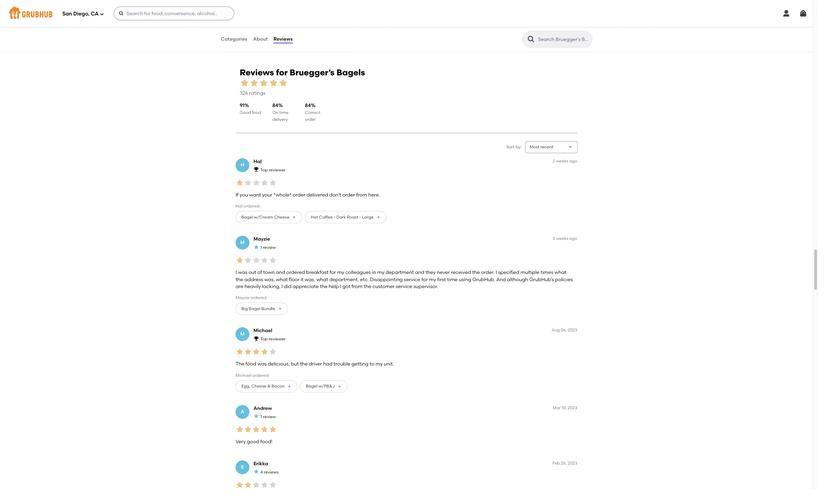 Task type: vqa. For each thing, say whether or not it's contained in the screenshot.
min inside 25–40 min $2.99 delivery
yes



Task type: locate. For each thing, give the bounding box(es) containing it.
plus icon image inside hot coffee - dark roast - large button
[[377, 215, 381, 220]]

84 inside '84 on time delivery'
[[272, 103, 278, 109]]

large
[[362, 215, 374, 220]]

1 horizontal spatial michael
[[254, 328, 272, 334]]

2 trophy icon image from the top
[[254, 336, 259, 342]]

1 84 from the left
[[272, 103, 278, 109]]

25–40
[[231, 24, 243, 29], [354, 24, 366, 29], [477, 24, 489, 29]]

2 min from the left
[[367, 24, 374, 29]]

0 horizontal spatial 84
[[272, 103, 278, 109]]

plus icon image
[[292, 215, 296, 220], [377, 215, 381, 220], [278, 307, 282, 311], [287, 385, 292, 389], [338, 385, 342, 389]]

delivery inside 25–40 min $2.99 delivery
[[488, 30, 503, 35]]

michael for michael
[[254, 328, 272, 334]]

2
[[553, 159, 555, 164]]

delivery right $2.99
[[488, 30, 503, 35]]

etc.
[[360, 277, 369, 283]]

3
[[553, 236, 555, 241]]

2 review from the top
[[263, 415, 276, 420]]

bagel for bagel w/pb&j
[[306, 384, 318, 389]]

1 vertical spatial ago
[[569, 236, 577, 241]]

reviews for bruegger's bagels
[[240, 67, 365, 77]]

$2.99
[[477, 30, 487, 35]]

ratings
[[569, 24, 583, 29], [320, 31, 336, 37], [443, 31, 460, 37], [249, 90, 266, 96]]

1 vertical spatial 1
[[260, 415, 262, 420]]

department,
[[329, 277, 359, 283]]

review up the 'town'
[[263, 245, 276, 250]]

plus icon image for big bagel bundle
[[278, 307, 282, 311]]

was, down the 'town'
[[264, 277, 275, 283]]

time right on
[[279, 110, 288, 115]]

m down bagel w/cream cheese
[[240, 240, 245, 246]]

0 vertical spatial top
[[260, 168, 268, 172]]

ratings right 16
[[443, 31, 460, 37]]

25–40 min $2.49 delivery
[[354, 24, 380, 35]]

weeks
[[556, 159, 568, 164], [556, 236, 568, 241]]

delivery inside '84 on time delivery'
[[272, 117, 288, 122]]

1 horizontal spatial time
[[447, 277, 458, 283]]

2 weeks from the top
[[556, 236, 568, 241]]

order right *whole*
[[293, 192, 305, 198]]

first
[[437, 277, 446, 283]]

what down breakfast
[[317, 277, 328, 283]]

ratings right enough
[[569, 24, 583, 29]]

0 vertical spatial ordered:
[[243, 204, 260, 209]]

3 25–40 from the left
[[477, 24, 489, 29]]

1 and from the left
[[276, 270, 285, 276]]

very good food!
[[236, 439, 272, 445]]

and
[[276, 270, 285, 276], [415, 270, 424, 276]]

0 horizontal spatial min
[[244, 24, 251, 29]]

andrew
[[254, 406, 272, 412]]

mayzie down the w/cream
[[254, 236, 270, 242]]

supervisor.
[[414, 284, 438, 290]]

bagel w/cream cheese button
[[236, 211, 302, 224]]

1 vertical spatial 1 review
[[260, 415, 276, 420]]

2 m from the top
[[240, 332, 245, 337]]

1 vertical spatial trophy icon image
[[254, 336, 259, 342]]

1 vertical spatial bagel
[[249, 307, 260, 311]]

2 vertical spatial bagel
[[306, 384, 318, 389]]

my
[[337, 270, 344, 276], [377, 270, 385, 276], [429, 277, 436, 283], [376, 362, 383, 367]]

1 vertical spatial weeks
[[556, 236, 568, 241]]

1 horizontal spatial mayzie
[[254, 236, 270, 242]]

0 horizontal spatial svg image
[[782, 9, 791, 18]]

25–40 inside 25–40 min $4.49 delivery
[[231, 24, 243, 29]]

you
[[240, 192, 248, 198]]

delivery down on
[[272, 117, 288, 122]]

weeks for if you want your *whole* order delivered don't order from here.
[[556, 159, 568, 164]]

order right don't
[[343, 192, 355, 198]]

ratings right 88
[[320, 31, 336, 37]]

review
[[263, 245, 276, 250], [263, 415, 276, 420]]

0 horizontal spatial michael
[[236, 373, 251, 378]]

0 horizontal spatial was,
[[264, 277, 275, 283]]

sort
[[507, 145, 515, 149]]

svg image
[[119, 11, 124, 16], [100, 12, 104, 16]]

food right good
[[252, 110, 261, 115]]

2 horizontal spatial for
[[422, 277, 428, 283]]

1 min from the left
[[244, 24, 251, 29]]

specified
[[498, 270, 520, 276]]

1 horizontal spatial and
[[415, 270, 424, 276]]

84 up on
[[272, 103, 278, 109]]

what up did on the left bottom of page
[[276, 277, 288, 283]]

0 vertical spatial mayzie
[[254, 236, 270, 242]]

1 horizontal spatial was,
[[305, 277, 315, 283]]

1 was, from the left
[[264, 277, 275, 283]]

svg image
[[782, 9, 791, 18], [799, 9, 808, 18]]

ca
[[91, 11, 99, 17]]

from down etc.
[[352, 284, 363, 290]]

0 vertical spatial food
[[252, 110, 261, 115]]

hot coffee - dark roast - large
[[311, 215, 374, 220]]

service
[[404, 277, 420, 283], [396, 284, 412, 290]]

2023 right 26,
[[568, 461, 577, 466]]

1 vertical spatial from
[[352, 284, 363, 290]]

was, right it
[[305, 277, 315, 283]]

hal
[[254, 159, 262, 165], [236, 204, 242, 209]]

categories
[[221, 36, 247, 42]]

ago right '3' at the top right
[[569, 236, 577, 241]]

ordered: for was
[[252, 373, 269, 378]]

min inside 25–40 min $4.49 delivery
[[244, 24, 251, 29]]

michael down big bagel bundle button
[[254, 328, 272, 334]]

and right the 'town'
[[276, 270, 285, 276]]

ratings for 326 ratings
[[249, 90, 266, 96]]

0 horizontal spatial svg image
[[100, 12, 104, 16]]

caret down icon image
[[568, 144, 573, 150]]

min inside 25–40 min $2.49 delivery
[[367, 24, 374, 29]]

delivery up the about
[[242, 30, 257, 35]]

bagel w/pb&j
[[306, 384, 335, 389]]

review for andrew
[[263, 415, 276, 420]]

2 was, from the left
[[305, 277, 315, 283]]

my right in
[[377, 270, 385, 276]]

0 vertical spatial 1
[[260, 245, 262, 250]]

1 up the of
[[260, 245, 262, 250]]

2 vertical spatial for
[[422, 277, 428, 283]]

2 vertical spatial 2023
[[568, 461, 577, 466]]

2023 for the food was delicious, but the driver had trouble getting to my unit.
[[568, 328, 577, 333]]

1 vertical spatial 2023
[[568, 406, 577, 411]]

1 horizontal spatial min
[[367, 24, 374, 29]]

ordered: up big bagel bundle
[[251, 296, 268, 301]]

trophy icon image down big bagel bundle
[[254, 336, 259, 342]]

88 ratings
[[313, 31, 336, 37]]

Search for food, convenience, alcohol... search field
[[114, 7, 234, 20]]

plus icon image for bagel w/pb&j
[[338, 385, 342, 389]]

326
[[240, 90, 248, 96]]

egg, cheese & bacon
[[242, 384, 285, 389]]

cheese
[[274, 215, 290, 220], [251, 384, 267, 389]]

0 vertical spatial review
[[263, 245, 276, 250]]

1 vertical spatial mayzie
[[236, 296, 250, 301]]

order down "correct"
[[305, 117, 316, 122]]

plus icon image right w/pb&j
[[338, 385, 342, 389]]

big bagel bundle button
[[236, 303, 288, 315]]

0 vertical spatial m
[[240, 240, 245, 246]]

10,
[[562, 406, 567, 411]]

0 vertical spatial 1 review
[[260, 245, 276, 250]]

plus icon image for hot coffee - dark roast - large
[[377, 215, 381, 220]]

ihop link
[[231, 5, 336, 13]]

- right 'roast'
[[359, 215, 361, 220]]

time right first
[[447, 277, 458, 283]]

4
[[260, 470, 263, 475]]

bagel left w/pb&j
[[306, 384, 318, 389]]

0 vertical spatial michael
[[254, 328, 272, 334]]

2 2023 from the top
[[568, 406, 577, 411]]

i up are
[[236, 270, 237, 276]]

for up "supervisor."
[[422, 277, 428, 283]]

1 review
[[260, 245, 276, 250], [260, 415, 276, 420]]

subscription pass image
[[231, 15, 237, 20]]

plus icon image inside egg, cheese & bacon button
[[287, 385, 292, 389]]

what up policies
[[555, 270, 567, 276]]

time inside 'i was out of town and ordered breakfast for my colleagues in my department and they never received the order. i specified multiple times what the address was, what floor it was, what department, etc. disappointing service for my first time using grubhub. and although grubhub's policies are heavily lacking, i did appreciate the help i got from the customer service supervisor.'
[[447, 277, 458, 283]]

bagel
[[242, 215, 253, 220], [249, 307, 260, 311], [306, 384, 318, 389]]

1 vertical spatial for
[[330, 270, 336, 276]]

0 horizontal spatial 25–40
[[231, 24, 243, 29]]

reviews button
[[273, 27, 293, 52]]

order
[[305, 117, 316, 122], [293, 192, 305, 198], [343, 192, 355, 198]]

michael up 'egg,'
[[236, 373, 251, 378]]

2 reviewer from the top
[[269, 337, 286, 342]]

bruegger's
[[290, 67, 335, 77]]

1 vertical spatial ordered:
[[251, 296, 268, 301]]

plus icon image left hot
[[292, 215, 296, 220]]

grubhub's
[[529, 277, 554, 283]]

1 horizontal spatial was
[[257, 362, 267, 367]]

top reviewer up the delicious,
[[260, 337, 286, 342]]

2 horizontal spatial 25–40
[[477, 24, 489, 29]]

1 vertical spatial reviewer
[[269, 337, 286, 342]]

trophy icon image for hal
[[254, 167, 259, 172]]

1 2023 from the top
[[568, 328, 577, 333]]

1 vertical spatial m
[[240, 332, 245, 337]]

2 1 from the top
[[260, 415, 262, 420]]

2 top reviewer from the top
[[260, 337, 286, 342]]

reviews right the about
[[274, 36, 293, 42]]

1 vertical spatial time
[[447, 277, 458, 283]]

0 vertical spatial top reviewer
[[260, 168, 286, 172]]

reviewer
[[269, 168, 286, 172], [269, 337, 286, 342]]

delivery right $2.49
[[365, 30, 380, 35]]

0 horizontal spatial cheese
[[251, 384, 267, 389]]

ordered: up egg, cheese & bacon
[[252, 373, 269, 378]]

ratings for 16 ratings
[[443, 31, 460, 37]]

for
[[276, 67, 288, 77], [330, 270, 336, 276], [422, 277, 428, 283]]

0 horizontal spatial mayzie
[[236, 296, 250, 301]]

reviews
[[274, 36, 293, 42], [240, 67, 274, 77]]

ago down "caret down icon"
[[569, 159, 577, 164]]

plus icon image right "bundle" on the bottom left of page
[[278, 307, 282, 311]]

4 reviews
[[260, 470, 279, 475]]

times
[[541, 270, 554, 276]]

cheese left the &
[[251, 384, 267, 389]]

from inside 'i was out of town and ordered breakfast for my colleagues in my department and they never received the order. i specified multiple times what the address was, what floor it was, what department, etc. disappointing service for my first time using grubhub. and although grubhub's policies are heavily lacking, i did appreciate the help i got from the customer service supervisor.'
[[352, 284, 363, 290]]

bagel down hal ordered:
[[242, 215, 253, 220]]

1 vertical spatial reviews
[[240, 67, 274, 77]]

84 on time delivery
[[272, 103, 288, 122]]

0 vertical spatial cheese
[[274, 215, 290, 220]]

16
[[438, 31, 442, 37]]

0 horizontal spatial for
[[276, 67, 288, 77]]

3 weeks ago
[[553, 236, 577, 241]]

1 vertical spatial top reviewer
[[260, 337, 286, 342]]

was left out
[[238, 270, 247, 276]]

was inside 'i was out of town and ordered breakfast for my colleagues in my department and they never received the order. i specified multiple times what the address was, what floor it was, what department, etc. disappointing service for my first time using grubhub. and although grubhub's policies are heavily lacking, i did appreciate the help i got from the customer service supervisor.'
[[238, 270, 247, 276]]

although
[[507, 277, 528, 283]]

hal for hal ordered:
[[236, 204, 242, 209]]

star icon image
[[309, 23, 314, 29], [314, 23, 320, 29], [320, 23, 325, 29], [325, 23, 331, 29], [331, 23, 336, 29], [331, 23, 336, 29], [432, 23, 437, 29], [437, 23, 443, 29], [443, 23, 448, 29], [448, 23, 454, 29], [448, 23, 454, 29], [454, 23, 460, 29], [240, 78, 249, 88], [249, 78, 259, 88], [259, 78, 269, 88], [269, 78, 278, 88], [278, 78, 288, 88], [236, 179, 244, 187], [244, 179, 252, 187], [252, 179, 260, 187], [260, 179, 269, 187], [269, 179, 277, 187], [254, 245, 259, 250], [236, 256, 244, 265], [244, 256, 252, 265], [252, 256, 260, 265], [260, 256, 269, 265], [269, 256, 277, 265], [236, 348, 244, 356], [244, 348, 252, 356], [252, 348, 260, 356], [260, 348, 269, 356], [269, 348, 277, 356], [254, 414, 259, 419], [236, 426, 244, 434], [244, 426, 252, 434], [252, 426, 260, 434], [260, 426, 269, 434], [269, 426, 277, 434], [254, 469, 259, 475], [236, 481, 244, 490], [244, 481, 252, 490], [252, 481, 260, 490], [260, 481, 269, 490], [269, 481, 277, 490]]

Sort by: field
[[530, 144, 554, 150]]

cheese right the w/cream
[[274, 215, 290, 220]]

1 horizontal spatial 84
[[305, 103, 311, 109]]

my up department,
[[337, 270, 344, 276]]

m down big
[[240, 332, 245, 337]]

0 vertical spatial 2023
[[568, 328, 577, 333]]

0 vertical spatial ago
[[569, 159, 577, 164]]

delivered
[[307, 192, 328, 198]]

1 weeks from the top
[[556, 159, 568, 164]]

bagel w/cream cheese
[[242, 215, 290, 220]]

91
[[240, 103, 245, 109]]

25–40 for 88 ratings
[[231, 24, 243, 29]]

delivery for 25–40 min $4.49 delivery
[[242, 30, 257, 35]]

2023 right 06,
[[568, 328, 577, 333]]

1 vertical spatial michael
[[236, 373, 251, 378]]

0 vertical spatial trophy icon image
[[254, 167, 259, 172]]

1 reviewer from the top
[[269, 168, 286, 172]]

84 up "correct"
[[305, 103, 311, 109]]

0 horizontal spatial was
[[238, 270, 247, 276]]

weeks right 2
[[556, 159, 568, 164]]

for left bruegger's
[[276, 67, 288, 77]]

1 horizontal spatial hal
[[254, 159, 262, 165]]

did
[[284, 284, 292, 290]]

food right the
[[246, 362, 256, 367]]

84 inside 84 correct order
[[305, 103, 311, 109]]

min inside 25–40 min $2.99 delivery
[[490, 24, 497, 29]]

0 vertical spatial from
[[356, 192, 367, 198]]

0 vertical spatial time
[[279, 110, 288, 115]]

reviews
[[264, 470, 279, 475]]

bundle
[[261, 307, 275, 311]]

plus icon image for bagel w/cream cheese
[[292, 215, 296, 220]]

food
[[252, 110, 261, 115], [246, 362, 256, 367]]

1 vertical spatial cheese
[[251, 384, 267, 389]]

reviews up 326 ratings
[[240, 67, 274, 77]]

dark
[[336, 215, 346, 220]]

delivery inside 25–40 min $2.49 delivery
[[365, 30, 380, 35]]

trophy icon image for michael
[[254, 336, 259, 342]]

1 horizontal spatial cheese
[[274, 215, 290, 220]]

25–40 inside 25–40 min $2.49 delivery
[[354, 24, 366, 29]]

was
[[238, 270, 247, 276], [257, 362, 267, 367]]

1 1 from the top
[[260, 245, 262, 250]]

delivery inside 25–40 min $4.49 delivery
[[242, 30, 257, 35]]

1 down andrew
[[260, 415, 262, 420]]

plus icon image right large
[[377, 215, 381, 220]]

1 horizontal spatial svg image
[[799, 9, 808, 18]]

1 review from the top
[[263, 245, 276, 250]]

plus icon image inside bagel w/cream cheese button
[[292, 215, 296, 220]]

2 weeks ago
[[553, 159, 577, 164]]

2 84 from the left
[[305, 103, 311, 109]]

hal right h
[[254, 159, 262, 165]]

- left dark
[[334, 215, 335, 220]]

plus icon image inside big bagel bundle button
[[278, 307, 282, 311]]

0 horizontal spatial hal
[[236, 204, 242, 209]]

hal down if
[[236, 204, 242, 209]]

mayzie for mayzie ordered:
[[236, 296, 250, 301]]

2 25–40 from the left
[[354, 24, 366, 29]]

25–40 up $2.99
[[477, 24, 489, 29]]

1 horizontal spatial what
[[317, 277, 328, 283]]

top reviewer for hal
[[260, 168, 286, 172]]

0 vertical spatial bagel
[[242, 215, 253, 220]]

m for mayzie
[[240, 240, 245, 246]]

0 horizontal spatial and
[[276, 270, 285, 276]]

the down etc.
[[364, 284, 371, 290]]

for up department,
[[330, 270, 336, 276]]

received
[[451, 270, 471, 276]]

2 and from the left
[[415, 270, 424, 276]]

from left here.
[[356, 192, 367, 198]]

if you want your *whole* order delivered don't order from here.
[[236, 192, 380, 198]]

25–40 up $2.49
[[354, 24, 366, 29]]

2 top from the top
[[260, 337, 268, 342]]

1 review down andrew
[[260, 415, 276, 420]]

0 vertical spatial reviewer
[[269, 168, 286, 172]]

0 horizontal spatial time
[[279, 110, 288, 115]]

town
[[263, 270, 275, 276]]

91 good food
[[240, 103, 261, 115]]

2 1 review from the top
[[260, 415, 276, 420]]

1 top reviewer from the top
[[260, 168, 286, 172]]

1 horizontal spatial 25–40
[[354, 24, 366, 29]]

reviews inside button
[[274, 36, 293, 42]]

review down andrew
[[263, 415, 276, 420]]

top reviewer up your
[[260, 168, 286, 172]]

search icon image
[[527, 35, 535, 43]]

2 ago from the top
[[569, 236, 577, 241]]

trophy icon image
[[254, 167, 259, 172], [254, 336, 259, 342]]

1 vertical spatial hal
[[236, 204, 242, 209]]

ordered
[[286, 270, 305, 276]]

top for michael
[[260, 337, 268, 342]]

plus icon image right the bacon
[[287, 385, 292, 389]]

2 - from the left
[[359, 215, 361, 220]]

2 horizontal spatial min
[[490, 24, 497, 29]]

bagel inside button
[[306, 384, 318, 389]]

1 trophy icon image from the top
[[254, 167, 259, 172]]

the up grubhub. at the bottom
[[472, 270, 480, 276]]

trophy icon image right h
[[254, 167, 259, 172]]

delivery
[[242, 30, 257, 35], [365, 30, 380, 35], [488, 30, 503, 35], [272, 117, 288, 122]]

2 vertical spatial ordered:
[[252, 373, 269, 378]]

0 vertical spatial reviews
[[274, 36, 293, 42]]

breakfast
[[306, 270, 329, 276]]

2023 right the 10,
[[568, 406, 577, 411]]

1 review up the 'town'
[[260, 245, 276, 250]]

25–40 min $2.99 delivery
[[477, 24, 503, 35]]

top reviewer
[[260, 168, 286, 172], [260, 337, 286, 342]]

aug 06, 2023
[[552, 328, 577, 333]]

h
[[241, 162, 244, 168]]

top down big bagel bundle button
[[260, 337, 268, 342]]

ratings right 326
[[249, 90, 266, 96]]

1 for mayzie
[[260, 245, 262, 250]]

reviewer up *whole*
[[269, 168, 286, 172]]

1 vertical spatial top
[[260, 337, 268, 342]]

1 vertical spatial review
[[263, 415, 276, 420]]

big
[[242, 307, 248, 311]]

3 min from the left
[[490, 24, 497, 29]]

0 vertical spatial hal
[[254, 159, 262, 165]]

reviewer up the delicious,
[[269, 337, 286, 342]]

0 vertical spatial weeks
[[556, 159, 568, 164]]

1 horizontal spatial -
[[359, 215, 361, 220]]

weeks right '3' at the top right
[[556, 236, 568, 241]]

bagel right big
[[249, 307, 260, 311]]

0 vertical spatial was
[[238, 270, 247, 276]]

plus icon image inside bagel w/pb&j button
[[338, 385, 342, 389]]

25–40 up $4.49
[[231, 24, 243, 29]]

food inside 91 good food
[[252, 110, 261, 115]]

reviews for reviews for bruegger's bagels
[[240, 67, 274, 77]]

06,
[[561, 328, 567, 333]]

1 25–40 from the left
[[231, 24, 243, 29]]

ordered:
[[243, 204, 260, 209], [251, 296, 268, 301], [252, 373, 269, 378]]

1 m from the top
[[240, 240, 245, 246]]

1 ago from the top
[[569, 159, 577, 164]]

bagel for bagel w/cream cheese
[[242, 215, 253, 220]]

i left got
[[340, 284, 341, 290]]

and left they
[[415, 270, 424, 276]]

i up and
[[496, 270, 497, 276]]

0 horizontal spatial -
[[334, 215, 335, 220]]

top right h
[[260, 168, 268, 172]]

1 1 review from the top
[[260, 245, 276, 250]]

was up michael ordered:
[[257, 362, 267, 367]]

out
[[249, 270, 256, 276]]

michael for michael ordered:
[[236, 373, 251, 378]]

ordered: down 'want'
[[243, 204, 260, 209]]

mayzie up big
[[236, 296, 250, 301]]

1 top from the top
[[260, 168, 268, 172]]



Task type: describe. For each thing, give the bounding box(es) containing it.
$2.49
[[354, 30, 364, 35]]

$4.49
[[231, 30, 241, 35]]

25–40 min $4.49 delivery
[[231, 24, 257, 35]]

2023 for very good food!
[[568, 406, 577, 411]]

most recent
[[530, 145, 554, 149]]

delicious,
[[268, 362, 290, 367]]

not enough ratings
[[544, 24, 583, 29]]

very
[[236, 439, 246, 445]]

1 horizontal spatial for
[[330, 270, 336, 276]]

hot
[[311, 215, 318, 220]]

aug
[[552, 328, 560, 333]]

top for hal
[[260, 168, 268, 172]]

min for 16 ratings
[[367, 24, 374, 29]]

my down they
[[429, 277, 436, 283]]

grubhub.
[[473, 277, 495, 283]]

ihop
[[231, 6, 245, 12]]

sort by:
[[507, 145, 522, 149]]

driver
[[309, 362, 322, 367]]

1 review for mayzie
[[260, 245, 276, 250]]

Search Bruegger's Bagels search field
[[538, 36, 590, 43]]

address
[[244, 277, 263, 283]]

lacking,
[[262, 284, 280, 290]]

mayzie ordered:
[[236, 296, 268, 301]]

ratings for 88 ratings
[[320, 31, 336, 37]]

mar
[[553, 406, 561, 411]]

enough
[[552, 24, 568, 29]]

review for mayzie
[[263, 245, 276, 250]]

got
[[343, 284, 351, 290]]

ordered: for out
[[251, 296, 268, 301]]

hal ordered:
[[236, 204, 260, 209]]

had
[[323, 362, 333, 367]]

hal for hal
[[254, 159, 262, 165]]

1 for andrew
[[260, 415, 262, 420]]

most
[[530, 145, 540, 149]]

policies
[[555, 277, 573, 283]]

26,
[[561, 461, 567, 466]]

ago for if you want your *whole* order delivered don't order from here.
[[569, 159, 577, 164]]

main navigation navigation
[[0, 0, 813, 27]]

about button
[[253, 27, 268, 52]]

ordered: for want
[[243, 204, 260, 209]]

84 for 84 on time delivery
[[272, 103, 278, 109]]

0 vertical spatial service
[[404, 277, 420, 283]]

appreciate
[[293, 284, 319, 290]]

egg,
[[242, 384, 250, 389]]

1 vertical spatial food
[[246, 362, 256, 367]]

a
[[241, 409, 244, 415]]

bagels
[[337, 67, 365, 77]]

&
[[268, 384, 271, 389]]

trouble
[[334, 362, 350, 367]]

84 correct order
[[305, 103, 320, 122]]

the
[[236, 362, 244, 367]]

good
[[240, 110, 251, 115]]

san diego, ca
[[62, 11, 99, 17]]

1 review for andrew
[[260, 415, 276, 420]]

feb 26, 2023
[[553, 461, 577, 466]]

w/pb&j
[[319, 384, 335, 389]]

recent
[[541, 145, 554, 149]]

here.
[[368, 192, 380, 198]]

0 vertical spatial for
[[276, 67, 288, 77]]

1 vertical spatial service
[[396, 284, 412, 290]]

delivery for 84 on time delivery
[[272, 117, 288, 122]]

about
[[253, 36, 268, 42]]

25–40 for 16 ratings
[[354, 24, 366, 29]]

326 ratings
[[240, 90, 266, 96]]

time inside '84 on time delivery'
[[279, 110, 288, 115]]

multiple
[[521, 270, 540, 276]]

not
[[544, 24, 551, 29]]

michael ordered:
[[236, 373, 269, 378]]

*whole*
[[274, 192, 292, 198]]

hot coffee - dark roast - large button
[[305, 211, 387, 224]]

ago for i was out of town and ordered breakfast for my colleagues in my department and they never received the order. i specified multiple times what the address was, what floor it was, what department, etc. disappointing service for my first time using grubhub. and although grubhub's policies are heavily lacking, i did appreciate the help i got from the customer service supervisor.
[[569, 236, 577, 241]]

and
[[496, 277, 506, 283]]

reviews for reviews
[[274, 36, 293, 42]]

using
[[459, 277, 471, 283]]

reviewer for michael
[[269, 337, 286, 342]]

delivery for 25–40 min $2.99 delivery
[[488, 30, 503, 35]]

in
[[372, 270, 376, 276]]

top reviewer for michael
[[260, 337, 286, 342]]

0 horizontal spatial what
[[276, 277, 288, 283]]

min for 88 ratings
[[244, 24, 251, 29]]

by:
[[516, 145, 522, 149]]

2 horizontal spatial what
[[555, 270, 567, 276]]

categories button
[[221, 27, 248, 52]]

order inside 84 correct order
[[305, 117, 316, 122]]

getting
[[352, 362, 369, 367]]

the right but
[[300, 362, 308, 367]]

are
[[236, 284, 243, 290]]

don't
[[329, 192, 341, 198]]

mayzie for mayzie
[[254, 236, 270, 242]]

egg, cheese & bacon button
[[236, 381, 297, 393]]

bagel w/pb&j button
[[300, 381, 348, 393]]

w/cream
[[254, 215, 273, 220]]

1 svg image from the left
[[782, 9, 791, 18]]

25–40 inside 25–40 min $2.99 delivery
[[477, 24, 489, 29]]

your
[[262, 192, 272, 198]]

coffee
[[319, 215, 333, 220]]

feb
[[553, 461, 560, 466]]

1 vertical spatial was
[[257, 362, 267, 367]]

88
[[313, 31, 319, 37]]

84 for 84 correct order
[[305, 103, 311, 109]]

of
[[257, 270, 262, 276]]

heavily
[[245, 284, 261, 290]]

roast
[[347, 215, 358, 220]]

to
[[370, 362, 374, 367]]

they
[[426, 270, 436, 276]]

good
[[247, 439, 259, 445]]

my right to
[[376, 362, 383, 367]]

delivery for 25–40 min $2.49 delivery
[[365, 30, 380, 35]]

m for michael
[[240, 332, 245, 337]]

if
[[236, 192, 239, 198]]

plus icon image for egg, cheese & bacon
[[287, 385, 292, 389]]

i was out of town and ordered breakfast for my colleagues in my department and they never received the order. i specified multiple times what the address was, what floor it was, what department, etc. disappointing service for my first time using grubhub. and although grubhub's policies are heavily lacking, i did appreciate the help i got from the customer service supervisor.
[[236, 270, 573, 290]]

3 2023 from the top
[[568, 461, 577, 466]]

reviewer for hal
[[269, 168, 286, 172]]

department
[[386, 270, 414, 276]]

i left did on the left bottom of page
[[282, 284, 283, 290]]

1 - from the left
[[334, 215, 335, 220]]

never
[[437, 270, 450, 276]]

it
[[301, 277, 304, 283]]

the up are
[[236, 277, 243, 283]]

2 svg image from the left
[[799, 9, 808, 18]]

disappointing
[[370, 277, 403, 283]]

1 horizontal spatial svg image
[[119, 11, 124, 16]]

the left help
[[320, 284, 328, 290]]

weeks for i was out of town and ordered breakfast for my colleagues in my department and they never received the order. i specified multiple times what the address was, what floor it was, what department, etc. disappointing service for my first time using grubhub. and although grubhub's policies are heavily lacking, i did appreciate the help i got from the customer service supervisor.
[[556, 236, 568, 241]]



